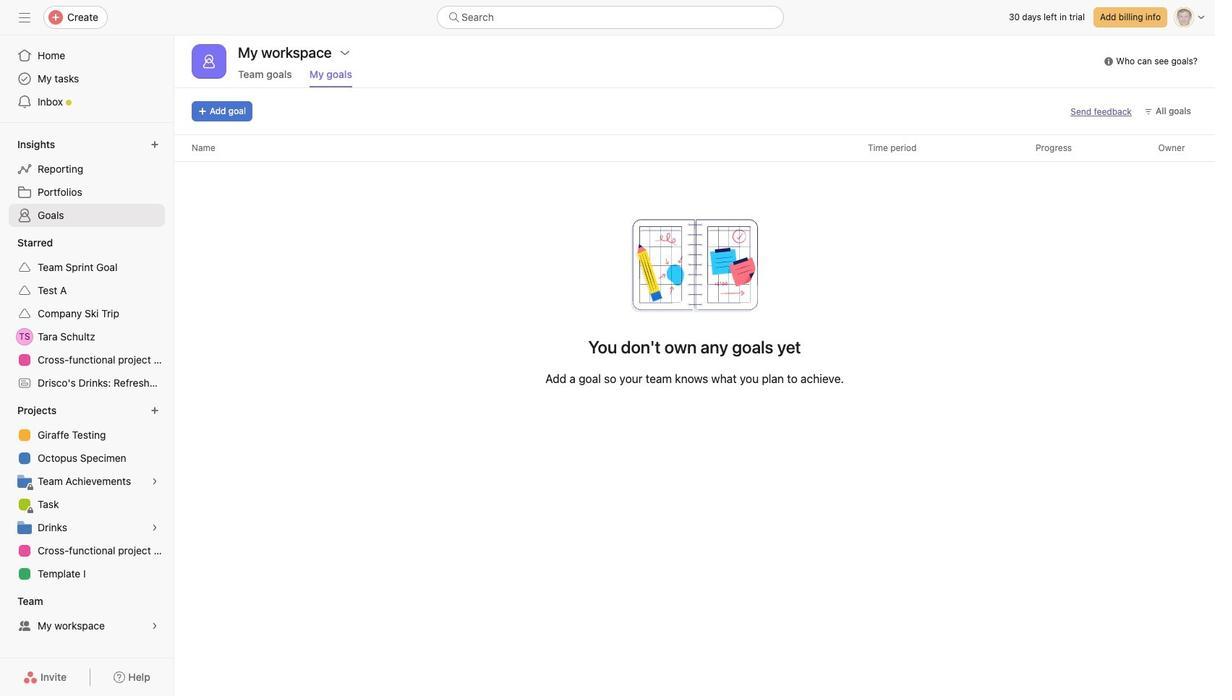 Task type: vqa. For each thing, say whether or not it's contained in the screenshot.
Sub-
no



Task type: describe. For each thing, give the bounding box(es) containing it.
starred element
[[0, 230, 174, 398]]

show options image
[[339, 47, 351, 59]]



Task type: locate. For each thing, give the bounding box(es) containing it.
see details, drinks image
[[150, 524, 159, 532]]

see details, my workspace image
[[150, 622, 159, 631]]

list box
[[437, 6, 784, 29]]

hide sidebar image
[[19, 12, 30, 23]]

global element
[[0, 35, 174, 122]]

projects element
[[0, 398, 174, 589]]

insights element
[[0, 132, 174, 230]]

see details, team achievements image
[[150, 477, 159, 486]]

new project or portfolio image
[[150, 406, 159, 415]]

teams element
[[0, 589, 174, 641]]

new insights image
[[150, 140, 159, 149]]



